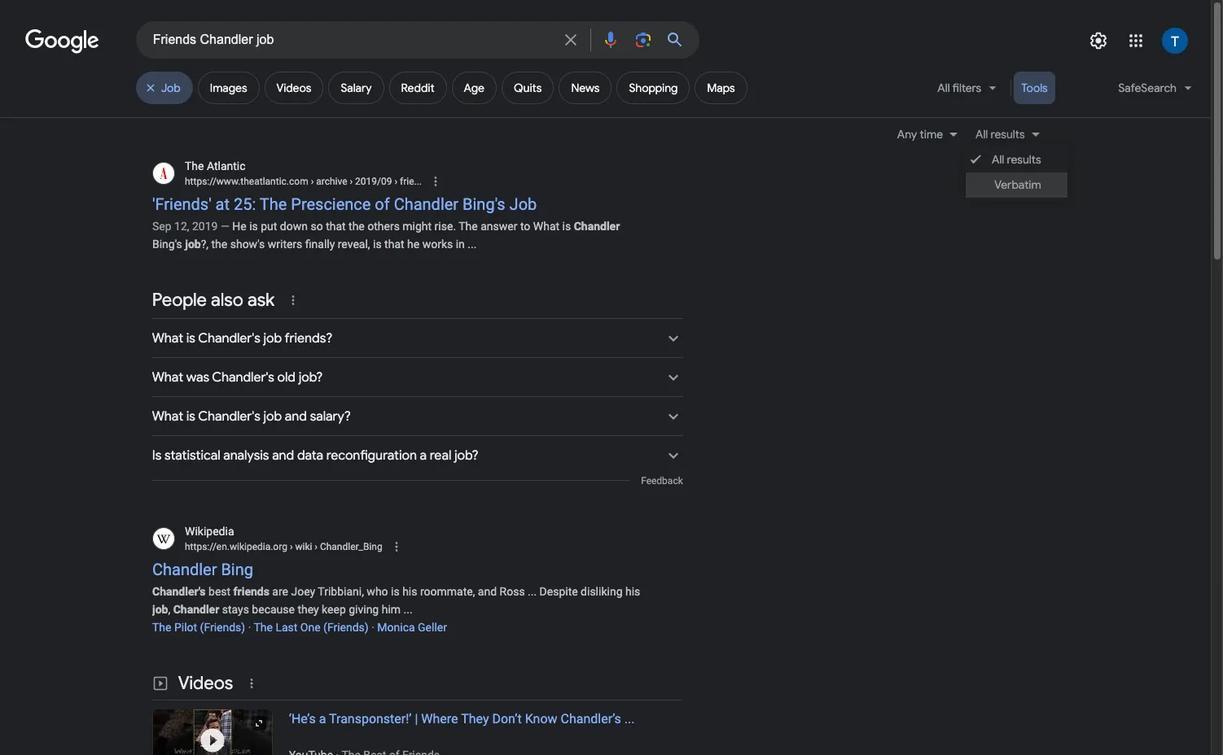 Task type: locate. For each thing, give the bounding box(es) containing it.
results inside the all results dropdown button
[[991, 127, 1025, 142]]

images
[[210, 81, 247, 95]]

chandler's
[[561, 711, 621, 727]]

1 horizontal spatial ...
[[624, 711, 635, 727]]

rise.
[[434, 219, 456, 233]]

put
[[261, 219, 277, 233]]

chandler_bing
[[320, 541, 382, 553]]

|
[[415, 711, 418, 727]]

1 vertical spatial the
[[211, 238, 227, 251]]

tools button
[[1014, 72, 1055, 104]]

0 horizontal spatial ‎
[[253, 621, 253, 634]]

0 vertical spatial that
[[326, 219, 346, 233]]

None text field
[[185, 174, 422, 189]]

safesearch button
[[1109, 72, 1202, 111]]

chandler bing
[[152, 560, 253, 579]]

stays
[[222, 603, 249, 616]]

2 · from the left
[[371, 621, 374, 634]]

0 vertical spatial all
[[938, 81, 950, 95]]

all up all results radio item
[[976, 127, 988, 142]]

(friends) down keep
[[323, 621, 368, 634]]

chandler inside sep 12, 2019 — he is put down so that the others might rise. the answer to what is chandler bing's job ?, the show's writers finally reveal, is that he works in ...
[[574, 219, 620, 233]]

... inside heading
[[624, 711, 635, 727]]

is inside chandler's best friends are joey tribbiani, who is his roommate, and ross ... despite disliking his job , chandler stays because they keep giving him ... the pilot (friends) · ‎ the last one (friends) · ‎ monica geller
[[391, 585, 399, 598]]

1 · from the left
[[248, 621, 251, 634]]

results
[[991, 127, 1025, 142], [1007, 152, 1041, 167]]

the last one (friends) link
[[253, 621, 368, 634]]

joey
[[291, 585, 315, 598]]

wikipedia
[[185, 525, 234, 538]]

‎
[[253, 621, 253, 634], [377, 621, 377, 634]]

salary link
[[329, 72, 384, 104]]

is down others
[[373, 238, 381, 251]]

of
[[375, 194, 390, 214]]

in ...
[[456, 238, 476, 251]]

1 horizontal spatial (friends)
[[323, 621, 368, 634]]

they
[[461, 711, 489, 727]]

videos down the pilot (friends) link
[[178, 672, 233, 694]]

job inside sep 12, 2019 — he is put down so that the others might rise. the answer to what is chandler bing's job ?, the show's writers finally reveal, is that he works in ...
[[185, 238, 201, 251]]

add salary element
[[341, 81, 372, 95]]

all down the all results dropdown button
[[992, 152, 1004, 167]]

none text field containing https://www.theatlantic.com
[[185, 174, 422, 189]]

despite
[[539, 585, 578, 598]]

results up all results radio item
[[991, 127, 1025, 142]]

the pilot (friends) link
[[152, 621, 245, 634]]

all inside dropdown button
[[976, 127, 988, 142]]

all left filters
[[938, 81, 950, 95]]

menu
[[966, 143, 1067, 202]]

None text field
[[185, 540, 382, 554]]

all results inside dropdown button
[[976, 127, 1025, 142]]

search by image image
[[633, 30, 653, 50]]

chandler right what
[[574, 219, 620, 233]]

maps link
[[695, 72, 747, 104]]

finally
[[305, 238, 335, 251]]

atlantic
[[207, 160, 245, 173]]

pilot
[[174, 621, 197, 634]]

age
[[464, 81, 485, 95]]

0 horizontal spatial ...
[[528, 585, 537, 598]]

2019/09
[[355, 176, 392, 187]]

last
[[275, 621, 297, 634]]

Search search field
[[153, 31, 551, 51]]

1 vertical spatial all
[[976, 127, 988, 142]]

0 horizontal spatial the
[[211, 238, 227, 251]]

1 horizontal spatial all
[[976, 127, 988, 142]]

‎ down because
[[253, 621, 253, 634]]

1 his from the left
[[402, 585, 417, 598]]

roommate,
[[420, 585, 475, 598]]

›
[[311, 176, 314, 187], [350, 176, 353, 187], [394, 176, 397, 187], [290, 541, 293, 553], [314, 541, 317, 553]]

add age element
[[464, 81, 485, 95]]

sep
[[152, 219, 171, 233]]

wikipedia https://en.wikipedia.org › wiki › chandler_bing
[[185, 525, 382, 553]]

1 vertical spatial job
[[152, 603, 168, 616]]

job up to
[[509, 194, 537, 214]]

at
[[215, 194, 229, 214]]

1 horizontal spatial bing's
[[462, 194, 505, 214]]

all inside popup button
[[938, 81, 950, 95]]

job link
[[136, 72, 193, 104]]

0 vertical spatial all results
[[976, 127, 1025, 142]]

1 horizontal spatial ·
[[371, 621, 374, 634]]

0 vertical spatial results
[[991, 127, 1025, 142]]

all results up all results radio item
[[976, 127, 1025, 142]]

2 (friends) from the left
[[323, 621, 368, 634]]

his up him ...
[[402, 585, 417, 598]]

add quits element
[[514, 81, 542, 95]]

2 his from the left
[[625, 585, 640, 598]]

1 vertical spatial all results
[[992, 152, 1041, 167]]

all
[[938, 81, 950, 95], [976, 127, 988, 142], [992, 152, 1004, 167]]

1 horizontal spatial his
[[625, 585, 640, 598]]

chandler's
[[152, 585, 205, 598]]

videos link
[[264, 72, 324, 104]]

results up verbatim
[[1007, 152, 1041, 167]]

friends
[[233, 585, 269, 598]]

1 vertical spatial ...
[[624, 711, 635, 727]]

1 vertical spatial results
[[1007, 152, 1041, 167]]

results inside all results radio item
[[1007, 152, 1041, 167]]

... right chandler's
[[624, 711, 635, 727]]

videos
[[277, 81, 311, 95], [178, 672, 233, 694]]

is
[[249, 219, 258, 233], [562, 219, 571, 233], [373, 238, 381, 251], [391, 585, 399, 598]]

people
[[152, 289, 207, 311]]

1 vertical spatial bing's
[[152, 238, 182, 251]]

chandler up might
[[394, 194, 458, 214]]

‎ down the giving on the bottom left of page
[[377, 621, 377, 634]]

2 horizontal spatial all
[[992, 152, 1004, 167]]

verbatim
[[995, 178, 1041, 192]]

writers
[[267, 238, 302, 251]]

None search field
[[0, 20, 699, 59]]

that right so
[[326, 219, 346, 233]]

the inside the atlantic https://www.theatlantic.com › archive › 2019/09 › frie...
[[185, 160, 204, 173]]

his
[[402, 585, 417, 598], [625, 585, 640, 598]]

reveal,
[[338, 238, 370, 251]]

the down because
[[253, 621, 273, 634]]

bing's up answer
[[462, 194, 505, 214]]

1 ‎ from the left
[[253, 621, 253, 634]]

0 horizontal spatial videos
[[178, 672, 233, 694]]

the
[[348, 219, 364, 233], [211, 238, 227, 251]]

bing's down sep
[[152, 238, 182, 251]]

·
[[248, 621, 251, 634], [371, 621, 374, 634]]

all results radio item
[[966, 147, 1067, 173]]

—
[[220, 219, 229, 233]]

keep
[[322, 603, 346, 616]]

'friends'
[[152, 194, 211, 214]]

that left he
[[384, 238, 404, 251]]

job down '12,'
[[185, 238, 201, 251]]

0 vertical spatial ...
[[528, 585, 537, 598]]

... right "ross"
[[528, 585, 537, 598]]

reddit
[[401, 81, 435, 95]]

is right what
[[562, 219, 571, 233]]

menu containing all results
[[966, 143, 1067, 202]]

chandler
[[394, 194, 458, 214], [574, 219, 620, 233], [152, 560, 217, 579], [173, 603, 219, 616]]

where
[[421, 711, 458, 727]]

... inside chandler's best friends are joey tribbiani, who is his roommate, and ross ... despite disliking his job , chandler stays because they keep giving him ... the pilot (friends) · ‎ the last one (friends) · ‎ monica geller
[[528, 585, 537, 598]]

the
[[185, 160, 204, 173], [259, 194, 287, 214], [458, 219, 478, 233], [152, 621, 171, 634], [253, 621, 273, 634]]

0 vertical spatial bing's
[[462, 194, 505, 214]]

filters
[[952, 81, 981, 95]]

0 horizontal spatial (friends)
[[200, 621, 245, 634]]

1 horizontal spatial the
[[348, 219, 364, 233]]

is right who
[[391, 585, 399, 598]]

the right ?,
[[211, 238, 227, 251]]

job
[[161, 81, 181, 95], [509, 194, 537, 214]]

1 horizontal spatial job
[[509, 194, 537, 214]]

chandler up the pilot (friends) link
[[173, 603, 219, 616]]

(friends) down stays
[[200, 621, 245, 634]]

his right disliking
[[625, 585, 640, 598]]

1 horizontal spatial job
[[185, 238, 201, 251]]

0 horizontal spatial all
[[938, 81, 950, 95]]

1 vertical spatial that
[[384, 238, 404, 251]]

· down the giving on the bottom left of page
[[371, 621, 374, 634]]

job
[[185, 238, 201, 251], [152, 603, 168, 616]]

show's
[[230, 238, 265, 251]]

giving
[[349, 603, 379, 616]]

that
[[326, 219, 346, 233], [384, 238, 404, 251]]

videos left the salary
[[277, 81, 311, 95]]

0 horizontal spatial bing's
[[152, 238, 182, 251]]

· down stays
[[248, 621, 251, 634]]

others
[[367, 219, 400, 233]]

2019
[[192, 219, 218, 233]]

the left atlantic at the left top of the page
[[185, 160, 204, 173]]

works
[[422, 238, 453, 251]]

2 vertical spatial all
[[992, 152, 1004, 167]]

one
[[300, 621, 320, 634]]

0 vertical spatial job
[[185, 238, 201, 251]]

the up reveal,
[[348, 219, 364, 233]]

chandler inside chandler's best friends are joey tribbiani, who is his roommate, and ross ... despite disliking his job , chandler stays because they keep giving him ... the pilot (friends) · ‎ the last one (friends) · ‎ monica geller
[[173, 603, 219, 616]]

0 horizontal spatial job
[[152, 603, 168, 616]]

1 horizontal spatial ‎
[[377, 621, 377, 634]]

0 vertical spatial job
[[161, 81, 181, 95]]

0 horizontal spatial ·
[[248, 621, 251, 634]]

job left images
[[161, 81, 181, 95]]

shopping link
[[617, 72, 690, 104]]

0 horizontal spatial job
[[161, 81, 181, 95]]

'he's a transponster!' | where they don't know chandler's ... heading
[[273, 710, 683, 756]]

images link
[[198, 72, 259, 104]]

(friends)
[[200, 621, 245, 634], [323, 621, 368, 634]]

they
[[297, 603, 319, 616]]

2 ‎ from the left
[[377, 621, 377, 634]]

all filters
[[938, 81, 981, 95]]

chandler up chandler's
[[152, 560, 217, 579]]

all results
[[976, 127, 1025, 142], [992, 152, 1041, 167]]

job down chandler's
[[152, 603, 168, 616]]

all results up verbatim
[[992, 152, 1041, 167]]

the up in ...
[[458, 219, 478, 233]]

0 vertical spatial videos
[[277, 81, 311, 95]]

0 horizontal spatial that
[[326, 219, 346, 233]]

0 horizontal spatial his
[[402, 585, 417, 598]]

chandler's best friends are joey tribbiani, who is his roommate, and ross ... despite disliking his job , chandler stays because they keep giving him ... the pilot (friends) · ‎ the last one (friends) · ‎ monica geller
[[152, 585, 640, 634]]

the up put
[[259, 194, 287, 214]]



Task type: describe. For each thing, give the bounding box(es) containing it.
salary
[[341, 81, 372, 95]]

he
[[407, 238, 419, 251]]

'he's a transponster!' | where they don't know chandler's ... link
[[273, 710, 683, 756]]

ross
[[499, 585, 525, 598]]

1 vertical spatial job
[[509, 194, 537, 214]]

1 horizontal spatial that
[[384, 238, 404, 251]]

› wiki › Chandler_Bing text field
[[287, 541, 382, 553]]

› left archive
[[311, 176, 314, 187]]

best
[[208, 585, 230, 598]]

google image
[[25, 29, 100, 54]]

add reddit element
[[401, 81, 435, 95]]

ask
[[248, 289, 275, 311]]

all filters button
[[928, 72, 1008, 111]]

down
[[280, 219, 308, 233]]

monica
[[377, 621, 415, 634]]

wiki
[[295, 541, 312, 553]]

any
[[897, 127, 917, 142]]

might
[[402, 219, 432, 233]]

the inside sep 12, 2019 — he is put down so that the others might rise. the answer to what is chandler bing's job ?, the show's writers finally reveal, is that he works in ...
[[458, 219, 478, 233]]

search by voice image
[[601, 30, 620, 50]]

› right the wiki
[[314, 541, 317, 553]]

› left the wiki
[[290, 541, 293, 553]]

none text field containing https://en.wikipedia.org
[[185, 540, 382, 554]]

0 vertical spatial the
[[348, 219, 364, 233]]

'he's
[[289, 711, 316, 727]]

answer
[[480, 219, 517, 233]]

any time button
[[897, 125, 966, 143]]

12,
[[174, 219, 189, 233]]

people also ask
[[152, 289, 275, 311]]

and
[[478, 585, 497, 598]]

› archive › 2019/09 › frie... text field
[[308, 176, 422, 187]]

geller
[[418, 621, 447, 634]]

frie...
[[400, 176, 422, 187]]

'he's a transponster!' | where they don't know chandler's ...
[[289, 711, 635, 727]]

prescience
[[291, 194, 371, 214]]

monica geller link
[[377, 621, 447, 634]]

https://www.theatlantic.com
[[185, 176, 308, 187]]

safesearch
[[1118, 81, 1177, 95]]

remove job element
[[161, 81, 181, 95]]

bing
[[221, 560, 253, 579]]

?,
[[201, 238, 208, 251]]

bing's inside sep 12, 2019 — he is put down so that the others might rise. the answer to what is chandler bing's job ?, the show's writers finally reveal, is that he works in ...
[[152, 238, 182, 251]]

so
[[310, 219, 323, 233]]

is right he
[[249, 219, 258, 233]]

any time
[[897, 127, 943, 142]]

know
[[525, 711, 557, 727]]

are
[[272, 585, 288, 598]]

the down ,
[[152, 621, 171, 634]]

also
[[211, 289, 243, 311]]

maps
[[707, 81, 735, 95]]

shopping
[[629, 81, 678, 95]]

all inside radio item
[[992, 152, 1004, 167]]

'friends' at 25: the prescience of chandler bing's job
[[152, 194, 537, 214]]

all results inside radio item
[[992, 152, 1041, 167]]

feedback button
[[641, 475, 683, 488]]

archive
[[316, 176, 347, 187]]

verbatim link
[[966, 173, 1067, 198]]

news
[[571, 81, 600, 95]]

https://en.wikipedia.org
[[185, 541, 287, 553]]

the atlantic https://www.theatlantic.com › archive › 2019/09 › frie...
[[185, 160, 422, 187]]

don't
[[492, 711, 522, 727]]

because
[[252, 603, 295, 616]]

what
[[533, 219, 559, 233]]

disliking
[[581, 585, 622, 598]]

age link
[[452, 72, 497, 104]]

1 horizontal spatial videos
[[277, 81, 311, 95]]

who
[[367, 585, 388, 598]]

1 (friends) from the left
[[200, 621, 245, 634]]

quits link
[[502, 72, 554, 104]]

a
[[319, 711, 326, 727]]

him ...
[[381, 603, 412, 616]]

all results button
[[966, 125, 1048, 143]]

news link
[[559, 72, 612, 104]]

feedback
[[641, 475, 683, 487]]

sep 12, 2019 — he is put down so that the others might rise. the answer to what is chandler bing's job ?, the show's writers finally reveal, is that he works in ...
[[152, 219, 620, 251]]

1 vertical spatial videos
[[178, 672, 233, 694]]

transponster!'
[[329, 711, 412, 727]]

25:
[[233, 194, 256, 214]]

› right archive
[[350, 176, 353, 187]]

› left frie...
[[394, 176, 397, 187]]

job inside chandler's best friends are joey tribbiani, who is his roommate, and ross ... despite disliking his job , chandler stays because they keep giving him ... the pilot (friends) · ‎ the last one (friends) · ‎ monica geller
[[152, 603, 168, 616]]



Task type: vqa. For each thing, say whether or not it's contained in the screenshot.
left that
yes



